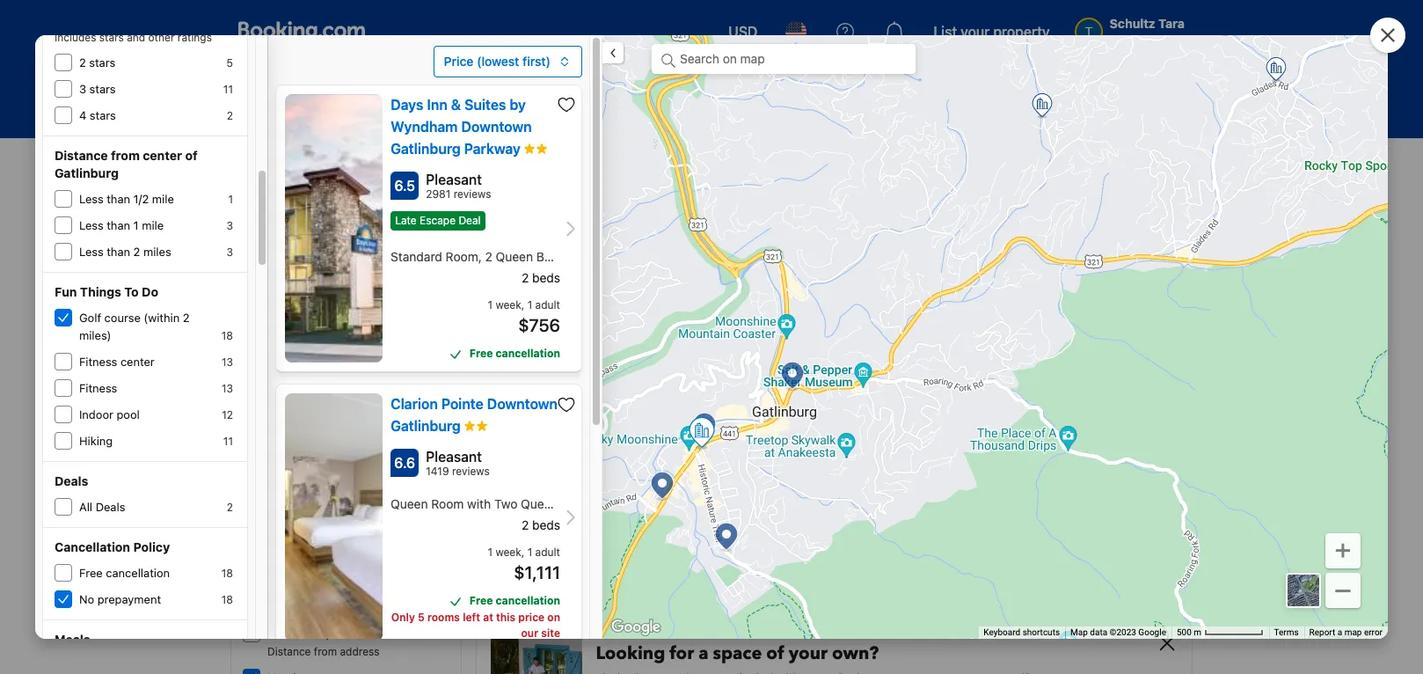 Task type: describe. For each thing, give the bounding box(es) containing it.
4 stars
[[79, 108, 116, 122]]

25
[[763, 132, 778, 147]]

0 horizontal spatial property
[[904, 570, 947, 583]]

no prepayment needed – pay at the property
[[716, 570, 947, 583]]

children
[[931, 132, 978, 147]]

2 vertical spatial your
[[789, 642, 828, 665]]

gatlinburg up travel
[[681, 416, 735, 429]]

6.6
[[394, 455, 415, 471]]

queen left room
[[391, 497, 428, 512]]

downtown up travel
[[681, 387, 776, 411]]

0 horizontal spatial days inn & suites by wyndham downtown gatlinburg parkway
[[391, 97, 532, 157]]

travelers
[[371, 600, 427, 615]]

2 vertical spatial prepayment
[[97, 592, 161, 606]]

1 horizontal spatial by
[[833, 363, 855, 386]]

cruises link
[[664, 60, 761, 99]]

looking
[[596, 642, 666, 665]]

1 horizontal spatial –
[[843, 570, 849, 583]]

attractions
[[804, 71, 867, 86]]

center inside distance from center of gatlinburg
[[143, 148, 182, 163]]

the
[[885, 570, 901, 583]]

gatlinburg: 3 properties found
[[476, 205, 737, 229]]

included inside 1 king bed breakfast included
[[749, 535, 795, 548]]

1 vertical spatial prepayment
[[733, 570, 797, 583]]

map inside "dialog"
[[1345, 628, 1363, 637]]

map
[[1071, 628, 1089, 637]]

0 vertical spatial no
[[268, 415, 283, 429]]

-
[[594, 497, 599, 512]]

left
[[463, 611, 481, 624]]

cancellation up breakfast included
[[496, 347, 561, 360]]

golf course (within 2 miles)
[[79, 311, 190, 342]]

see
[[1057, 555, 1079, 570]]

0 vertical spatial suites
[[465, 97, 506, 113]]

rentals
[[607, 71, 645, 86]]

0 horizontal spatial breakfast
[[477, 374, 528, 387]]

, for $756
[[522, 299, 525, 312]]

free down the cancellation
[[79, 566, 103, 580]]

first)
[[523, 54, 551, 69]]

+ link
[[1326, 532, 1361, 569]]

your budget (per night)
[[243, 455, 386, 470]]

from for center
[[111, 148, 140, 163]]

$1,111
[[514, 563, 561, 583]]

1 horizontal spatial scored 6.5 element
[[1150, 365, 1178, 393]]

escape
[[420, 214, 456, 227]]

1 vertical spatial no prepayment
[[79, 592, 161, 606]]

unavailable
[[847, 300, 925, 316]]

looking for a space of your own? image
[[491, 633, 582, 674]]

gatlinburg inside clarion pointe downtown gatlinburg
[[391, 418, 461, 434]]

0 horizontal spatial days
[[391, 97, 424, 113]]

clarion
[[391, 396, 438, 412]]

breakfast inside 1 king bed breakfast included
[[695, 535, 746, 548]]

2 mon, from the left
[[704, 132, 734, 147]]

0 vertical spatial deals
[[55, 473, 88, 488]]

1 horizontal spatial deals
[[96, 500, 125, 514]]

4
[[79, 108, 87, 122]]

terms
[[1275, 628, 1299, 637]]

than up less than 2 miles
[[107, 218, 130, 232]]

filters,
[[622, 300, 667, 316]]

clarion pointe downtown gatlinburg
[[391, 396, 558, 434]]

1 vertical spatial inn
[[727, 363, 754, 386]]

on inside only 5 rooms left at this price on our site
[[548, 611, 561, 624]]

3 stars
[[79, 82, 116, 96]]

11 for hiking
[[223, 435, 233, 448]]

0 vertical spatial wyndham
[[391, 119, 458, 135]]

your for your previous filters
[[243, 389, 271, 404]]

search for search results
[[567, 175, 601, 188]]

stay
[[789, 300, 819, 316]]

distance for distance from address
[[268, 645, 311, 658]]

11 for 3 stars
[[223, 83, 233, 96]]

less down less than 1 mile
[[79, 245, 104, 259]]

than up less than 1 mile
[[107, 192, 130, 206]]

beds,
[[537, 249, 569, 264]]

stars for 4
[[90, 108, 116, 122]]

scored 6.6 element
[[391, 449, 419, 477]]

0 vertical spatial inn
[[427, 97, 448, 113]]

states
[[315, 175, 347, 188]]

on inside button
[[342, 285, 357, 300]]

a inside "dialog"
[[1338, 628, 1343, 637]]

night)
[[349, 455, 386, 470]]

stars for includes
[[99, 31, 124, 44]]

cancellation down "policy"
[[106, 566, 170, 580]]

0 horizontal spatial 1/2
[[133, 192, 149, 206]]

found
[[687, 205, 737, 229]]

our inside only 5 rooms left at this price on our site
[[521, 627, 539, 640]]

18 for fun things to do
[[222, 329, 233, 342]]

free down 1 king bed breakfast included
[[716, 552, 739, 565]]

week for $756
[[496, 299, 522, 312]]

report
[[1310, 628, 1336, 637]]

this
[[496, 611, 516, 624]]

standard room, 1 king bed, non smoking
[[695, 498, 915, 511]]

room, for 2
[[446, 249, 482, 264]]

report a map error
[[1310, 628, 1383, 637]]

1 adult · 0 children · 1 room button
[[839, 123, 1084, 157]]

smoking inside queen room with two queen beds - non-smoking 2 beds
[[632, 497, 681, 512]]

room
[[997, 132, 1028, 147]]

1 adult $756
[[1133, 496, 1175, 533]]

5 inside only 5 rooms left at this price on our site
[[418, 611, 425, 624]]

free cancellation up breakfast included
[[470, 347, 561, 360]]

price
[[519, 611, 545, 624]]

0 vertical spatial no prepayment
[[268, 415, 349, 429]]

less up less than 1 mile
[[79, 192, 104, 206]]

1 inside 1 adult $756
[[1142, 496, 1147, 510]]

free up breakfast included
[[470, 347, 493, 360]]

0 horizontal spatial +
[[484, 71, 492, 86]]

stars for 3
[[89, 82, 116, 96]]

1419
[[426, 465, 449, 478]]

1 vertical spatial show on map
[[748, 416, 817, 429]]

1 vertical spatial $756
[[1133, 513, 1175, 533]]

1 horizontal spatial property
[[994, 24, 1050, 40]]

gatlinburg:
[[476, 205, 573, 229]]

1 vertical spatial &
[[759, 363, 772, 386]]

map view dialog
[[478, 4, 1424, 674]]

own?
[[832, 642, 879, 665]]

room, for 1
[[746, 498, 780, 511]]

queen right two
[[521, 497, 558, 512]]

0 vertical spatial scored 6.5 element
[[391, 172, 419, 200]]

than up distance from address
[[295, 627, 319, 641]]

flights link
[[314, 60, 406, 99]]

non for beds,
[[572, 249, 595, 264]]

miles)
[[79, 328, 111, 342]]

Search on map search field
[[652, 44, 916, 74]]

0 vertical spatial our
[[948, 300, 971, 316]]

2 inside queen room with two queen beds - non-smoking 2 beds
[[522, 518, 529, 533]]

downtown inside clarion pointe downtown gatlinburg
[[487, 396, 558, 412]]

all deals
[[79, 500, 125, 514]]

less up less than 2 miles
[[79, 218, 104, 232]]

show on map inside show on map button
[[307, 285, 385, 300]]

search results
[[567, 175, 638, 188]]

shortcuts
[[1023, 628, 1061, 637]]

united
[[279, 175, 312, 188]]

1 vertical spatial parkway
[[876, 387, 949, 411]]

do
[[142, 284, 158, 299]]

1 week , 1 adult $756
[[488, 299, 561, 336]]

1 horizontal spatial days inn & suites by wyndham downtown gatlinburg parkway
[[681, 363, 949, 411]]

space
[[713, 642, 762, 665]]

address
[[340, 645, 380, 658]]

fitness for fitness
[[79, 381, 117, 395]]

gatlinburg up the "tennessee"
[[391, 141, 461, 157]]

rated pleasant element for gatlinburg
[[426, 446, 561, 468]]

(per
[[321, 455, 346, 470]]

1 vertical spatial mile
[[142, 218, 164, 232]]

500 m button
[[1172, 627, 1269, 639]]

bed
[[727, 514, 746, 527]]

bed,
[[818, 498, 842, 511]]

1 vertical spatial show
[[748, 416, 776, 429]]

0 vertical spatial –
[[269, 483, 276, 498]]

0 horizontal spatial by
[[510, 97, 526, 113]]

ratings
[[178, 31, 212, 44]]

united states of america link
[[279, 174, 403, 190]]

adult inside button
[[880, 132, 910, 147]]

standard for standard room, 2 queen beds, non smoking 2 beds
[[391, 249, 443, 264]]

2981
[[426, 187, 451, 201]]

1 vertical spatial a
[[699, 642, 709, 665]]

tennessee link
[[423, 174, 476, 190]]

previous
[[274, 389, 326, 404]]

than down less than 1 mile
[[107, 245, 130, 259]]

level
[[824, 438, 850, 451]]

deal
[[459, 214, 481, 227]]

for for looking
[[670, 642, 694, 665]]

stars for 2
[[89, 55, 115, 70]]

0 vertical spatial mile
[[152, 192, 174, 206]]

results
[[604, 175, 638, 188]]

500
[[1177, 628, 1192, 637]]

500 m
[[1177, 628, 1204, 637]]

less down popular
[[268, 627, 292, 641]]

things
[[80, 284, 121, 299]]

2 horizontal spatial no
[[716, 570, 731, 583]]

days inn & suites by wyndham downtown gatlinburg parkway image
[[491, 363, 667, 539]]

smoking for standard room, 1 king bed, non smoking
[[869, 498, 915, 511]]

search results updated. gatlinburg: 3 properties found. applied filters: no prepayment, hotels, breakfast included, motels, golf course (within 2 miles). element
[[476, 205, 1193, 230]]

only 5 rooms left at this price on our site
[[391, 611, 561, 640]]

car rentals
[[584, 71, 645, 86]]

all
[[79, 500, 93, 514]]

$40 – $300+
[[243, 483, 318, 498]]

+ _
[[1335, 532, 1353, 595]]

$756 inside 1 week , 1 adult $756
[[518, 315, 561, 336]]

1 · from the left
[[913, 132, 917, 147]]

show inside button
[[307, 285, 339, 300]]

google
[[1139, 628, 1167, 637]]

gatlinburg up level
[[780, 387, 872, 411]]

distance from address
[[268, 645, 380, 658]]

tennessee
[[423, 175, 476, 188]]

standard for standard room, 1 king bed, non smoking
[[695, 498, 744, 511]]

0 vertical spatial parkway
[[464, 141, 521, 157]]

$300+
[[280, 483, 318, 498]]

beds inside queen room with two queen beds - non-smoking 2 beds
[[532, 518, 561, 533]]

late
[[395, 214, 417, 227]]

mon, dec 18 — mon, dec 25
[[608, 132, 778, 147]]

0
[[920, 132, 928, 147]]

based on your filters, 99% of places to stay are unavailable on our site.
[[522, 300, 1004, 316]]

(within
[[144, 311, 180, 325]]

free up 'left'
[[470, 594, 493, 608]]



Task type: vqa. For each thing, say whether or not it's contained in the screenshot.
The Street
no



Task type: locate. For each thing, give the bounding box(es) containing it.
no prepayment
[[268, 415, 349, 429], [79, 592, 161, 606]]

property right the
[[904, 570, 947, 583]]

2 , from the top
[[522, 546, 525, 559]]

price (lowest first) button
[[434, 46, 583, 77]]

2 rated pleasant element from the top
[[426, 446, 561, 468]]

america
[[363, 175, 403, 188]]

2 11 from the top
[[223, 435, 233, 448]]

1 vertical spatial standard
[[695, 498, 744, 511]]

2 13 from the top
[[222, 382, 233, 395]]

from left address
[[314, 645, 337, 658]]

week for $1,111
[[496, 546, 522, 559]]

from inside distance from center of gatlinburg
[[111, 148, 140, 163]]

home link
[[231, 174, 260, 190]]

from for address
[[314, 645, 337, 658]]

13 left "filter" at the bottom of page
[[222, 356, 233, 369]]

rated pleasant element
[[426, 169, 561, 190], [426, 446, 561, 468]]

1 horizontal spatial map
[[795, 416, 817, 429]]

week left based
[[496, 299, 522, 312]]

0 vertical spatial $756
[[518, 315, 561, 336]]

indoor
[[79, 407, 113, 422]]

booking.com image
[[238, 21, 365, 42]]

6.5
[[395, 178, 415, 194], [1154, 371, 1175, 387]]

list your property link
[[923, 11, 1061, 53]]

11
[[223, 83, 233, 96], [223, 435, 233, 448]]

map
[[360, 285, 385, 300], [795, 416, 817, 429], [1345, 628, 1363, 637]]

$756 up availability
[[1133, 513, 1175, 533]]

search for search
[[1116, 129, 1171, 150]]

2 horizontal spatial prepayment
[[733, 570, 797, 583]]

0 vertical spatial by
[[510, 97, 526, 113]]

less than 1/2 mile
[[79, 192, 174, 206], [268, 627, 362, 641]]

your right list
[[961, 24, 990, 40]]

map data ©2023 google
[[1071, 628, 1167, 637]]

week inside 1 week , 1 adult $1,111
[[496, 546, 522, 559]]

gatlinburg inside distance from center of gatlinburg
[[55, 165, 119, 180]]

rated pleasant element down clarion pointe downtown gatlinburg
[[426, 446, 561, 468]]

,
[[522, 299, 525, 312], [522, 546, 525, 559]]

beds inside standard room, 2 queen beds, non smoking 2 beds
[[532, 270, 561, 285]]

free cancellation down cancellation policy
[[79, 566, 170, 580]]

1 vertical spatial your
[[243, 455, 271, 470]]

course
[[104, 311, 141, 325]]

1 king bed breakfast included
[[695, 514, 795, 548]]

beds down beds,
[[532, 270, 561, 285]]

fitness center
[[79, 355, 155, 369]]

0 vertical spatial show on map
[[307, 285, 385, 300]]

+ down the price (lowest first)
[[484, 71, 492, 86]]

2 your from the top
[[243, 455, 271, 470]]

pleasant for 6.5
[[426, 172, 482, 187]]

site
[[542, 627, 561, 640]]

wyndham down unavailable
[[859, 363, 946, 386]]

map region
[[478, 4, 1424, 674]]

1 vertical spatial no
[[716, 570, 731, 583]]

1 vertical spatial wyndham
[[859, 363, 946, 386]]

1 beds from the top
[[532, 270, 561, 285]]

0 vertical spatial map
[[360, 285, 385, 300]]

1 horizontal spatial less than 1/2 mile
[[268, 627, 362, 641]]

0 vertical spatial from
[[111, 148, 140, 163]]

beds up 1 week , 1 adult $1,111 at the bottom left of the page
[[532, 518, 561, 533]]

at inside only 5 rooms left at this price on our site
[[483, 611, 494, 624]]

1 horizontal spatial distance
[[268, 645, 311, 658]]

1 horizontal spatial dec
[[737, 132, 760, 147]]

, inside 1 week , 1 adult $1,111
[[522, 546, 525, 559]]

0 vertical spatial 1/2
[[133, 192, 149, 206]]

1 horizontal spatial days
[[681, 363, 723, 386]]

cancellation down 1 king bed breakfast included
[[742, 552, 807, 565]]

of inside distance from center of gatlinburg
[[185, 148, 198, 163]]

· left 0
[[913, 132, 917, 147]]

1 vertical spatial room,
[[746, 498, 780, 511]]

pointe
[[442, 396, 484, 412]]

0 horizontal spatial at
[[483, 611, 494, 624]]

free cancellation up this
[[470, 594, 561, 608]]

list
[[934, 24, 958, 40]]

cancellation policy
[[55, 539, 170, 554]]

adult inside 1 week , 1 adult $1,111
[[536, 546, 561, 559]]

deals up the all
[[55, 473, 88, 488]]

queen left beds,
[[496, 249, 533, 264]]

1 horizontal spatial show on map
[[748, 416, 817, 429]]

by:
[[277, 351, 299, 367]]

fitness for fitness center
[[79, 355, 117, 369]]

your for your budget (per night)
[[243, 455, 271, 470]]

distance for distance from center of gatlinburg
[[55, 148, 108, 163]]

wyndham up the "tennessee"
[[391, 119, 458, 135]]

1 vertical spatial center
[[120, 355, 155, 369]]

smoking down properties at the top left
[[599, 249, 648, 264]]

dec left 25
[[737, 132, 760, 147]]

1 vertical spatial +
[[1335, 532, 1353, 565]]

1 vertical spatial search
[[567, 175, 601, 188]]

1 vertical spatial at
[[483, 611, 494, 624]]

0 horizontal spatial scored 6.5 element
[[391, 172, 419, 200]]

a left space
[[699, 642, 709, 665]]

days down flights
[[391, 97, 424, 113]]

1 horizontal spatial suites
[[777, 363, 829, 386]]

1 fitness from the top
[[79, 355, 117, 369]]

keyboard shortcuts button
[[984, 627, 1061, 639]]

week inside 1 week , 1 adult $756
[[496, 299, 522, 312]]

standard inside standard room, 2 queen beds, non smoking 2 beds
[[391, 249, 443, 264]]

rooms
[[428, 611, 460, 624]]

mon, up results
[[608, 132, 637, 147]]

non for bed,
[[845, 498, 866, 511]]

room, up 1 king bed breakfast included
[[746, 498, 780, 511]]

2 dec from the left
[[737, 132, 760, 147]]

car rentals link
[[544, 60, 660, 99]]

adult inside 1 week , 1 adult $756
[[536, 299, 561, 312]]

0 horizontal spatial 6.5
[[395, 178, 415, 194]]

, up $1,111
[[522, 546, 525, 559]]

0 horizontal spatial less than 1/2 mile
[[79, 192, 174, 206]]

other
[[148, 31, 175, 44]]

distance down 4
[[55, 148, 108, 163]]

suites down flight + hotel
[[465, 97, 506, 113]]

13
[[222, 356, 233, 369], [222, 382, 233, 395]]

inn
[[427, 97, 448, 113], [727, 363, 754, 386]]

beds
[[562, 497, 590, 512]]

prepayment down 1 king bed breakfast included
[[733, 570, 797, 583]]

wyndham
[[391, 119, 458, 135], [859, 363, 946, 386]]

0 vertical spatial less than 1/2 mile
[[79, 192, 174, 206]]

1 vertical spatial less than 1/2 mile
[[268, 627, 362, 641]]

standard room, 2 queen beds, non smoking 2 beds
[[391, 249, 648, 285]]

from down 4 stars
[[111, 148, 140, 163]]

site.
[[974, 300, 1004, 316]]

1 week , 1 adult $1,111
[[488, 546, 561, 583]]

0 horizontal spatial no
[[79, 592, 94, 606]]

2
[[79, 55, 86, 70], [227, 109, 233, 122], [133, 245, 140, 259], [485, 249, 493, 264], [522, 270, 529, 285], [183, 311, 190, 325], [227, 501, 233, 514], [522, 518, 529, 533]]

0 vertical spatial fitness
[[79, 355, 117, 369]]

1 vertical spatial fitness
[[79, 381, 117, 395]]

list your property
[[934, 24, 1050, 40]]

2 beds from the top
[[532, 518, 561, 533]]

hotel
[[495, 71, 525, 86]]

breakfast included
[[477, 374, 576, 387]]

for right popular
[[293, 600, 310, 615]]

1 vertical spatial suites
[[777, 363, 829, 386]]

1 vertical spatial map
[[795, 416, 817, 429]]

your down "filter" at the bottom of page
[[243, 389, 271, 404]]

0 horizontal spatial 5
[[227, 56, 233, 70]]

0 vertical spatial pleasant
[[426, 172, 482, 187]]

map inside button
[[360, 285, 385, 300]]

0 horizontal spatial mon,
[[608, 132, 637, 147]]

1 horizontal spatial for
[[670, 642, 694, 665]]

0 vertical spatial show
[[307, 285, 339, 300]]

0 vertical spatial days inn & suites by wyndham downtown gatlinburg parkway
[[391, 97, 532, 157]]

1 vertical spatial property
[[904, 570, 947, 583]]

2 pleasant from the top
[[426, 449, 482, 465]]

0 horizontal spatial ·
[[913, 132, 917, 147]]

1 vertical spatial your
[[588, 300, 619, 316]]

stars right 4
[[90, 108, 116, 122]]

deals right the all
[[96, 500, 125, 514]]

– left pay on the bottom of the page
[[843, 570, 849, 583]]

stars left and
[[99, 31, 124, 44]]

pleasant 1419 reviews
[[426, 449, 490, 478]]

12
[[222, 408, 233, 422]]

mile up address
[[340, 627, 362, 641]]

0 horizontal spatial for
[[293, 600, 310, 615]]

smoking for standard room, 2 queen beds, non smoking 2 beds
[[599, 249, 648, 264]]

1 vertical spatial 13
[[222, 382, 233, 395]]

no prepayment down your previous filters
[[268, 415, 349, 429]]

less than 1/2 mile up distance from address
[[268, 627, 362, 641]]

our left site. on the right top
[[948, 300, 971, 316]]

prepayment down your previous filters
[[286, 415, 349, 429]]

1 horizontal spatial wyndham
[[859, 363, 946, 386]]

1 vertical spatial 1/2
[[322, 627, 337, 641]]

smoking right -
[[632, 497, 681, 512]]

gatlinburg down 4
[[55, 165, 119, 180]]

1 , from the top
[[522, 299, 525, 312]]

fun
[[55, 284, 77, 299]]

1 11 from the top
[[223, 83, 233, 96]]

two
[[495, 497, 518, 512]]

no prepayment down cancellation policy
[[79, 592, 161, 606]]

1 horizontal spatial from
[[314, 645, 337, 658]]

standard up king
[[695, 498, 744, 511]]

0 horizontal spatial &
[[451, 97, 461, 113]]

6.5 for scored 6.5 element to the right
[[1154, 371, 1175, 387]]

6.5 left 2981
[[395, 178, 415, 194]]

1 your from the top
[[243, 389, 271, 404]]

2 vertical spatial map
[[1345, 628, 1363, 637]]

0 vertical spatial +
[[484, 71, 492, 86]]

1 vertical spatial 5
[[418, 611, 425, 624]]

taxis
[[968, 71, 994, 86]]

breakfast up clarion pointe downtown gatlinburg
[[477, 374, 528, 387]]

travel
[[731, 438, 761, 451]]

included down 1 week , 1 adult $756
[[531, 374, 576, 387]]

0 vertical spatial prepayment
[[286, 415, 349, 429]]

scored 6.5 element
[[391, 172, 419, 200], [1150, 365, 1178, 393]]

1 vertical spatial for
[[670, 642, 694, 665]]

1 horizontal spatial $756
[[1133, 513, 1175, 533]]

distance
[[55, 148, 108, 163], [268, 645, 311, 658]]

1 horizontal spatial 6.5
[[1154, 371, 1175, 387]]

pleasant inside pleasant 1419 reviews
[[426, 449, 482, 465]]

1 vertical spatial ,
[[522, 546, 525, 559]]

indoor pool
[[79, 407, 140, 422]]

reviews right 1419
[[452, 465, 490, 478]]

1 13 from the top
[[222, 356, 233, 369]]

keyboard
[[984, 628, 1021, 637]]

, inside 1 week , 1 adult $756
[[522, 299, 525, 312]]

no up meals
[[79, 592, 94, 606]]

no down previous
[[268, 415, 283, 429]]

no down 1 king bed breakfast included
[[716, 570, 731, 583]]

properties
[[594, 205, 682, 229]]

2 vertical spatial mile
[[340, 627, 362, 641]]

less than 1 mile
[[79, 218, 164, 232]]

suites down stay
[[777, 363, 829, 386]]

stars up the '3 stars'
[[89, 55, 115, 70]]

review score
[[1057, 365, 1143, 381]]

reviews inside the "pleasant 2981 reviews"
[[454, 187, 492, 201]]

free cancellation down 1 king bed breakfast included
[[716, 552, 807, 565]]

2 horizontal spatial map
[[1345, 628, 1363, 637]]

0 horizontal spatial parkway
[[464, 141, 521, 157]]

2 · from the left
[[981, 132, 985, 147]]

13 for fitness center
[[222, 356, 233, 369]]

1 mon, from the left
[[608, 132, 637, 147]]

2 stars
[[79, 55, 115, 70]]

stays
[[264, 71, 295, 86]]

0 horizontal spatial prepayment
[[97, 592, 161, 606]]

1 dec from the left
[[640, 132, 663, 147]]

, for $1,111
[[522, 546, 525, 559]]

smoking right the bed, in the bottom right of the page
[[869, 498, 915, 511]]

less than 1/2 mile up less than 1 mile
[[79, 192, 174, 206]]

0 vertical spatial distance
[[55, 148, 108, 163]]

pleasant inside the "pleasant 2981 reviews"
[[426, 172, 482, 187]]

distance inside distance from center of gatlinburg
[[55, 148, 108, 163]]

rated pleasant element for suites
[[426, 169, 561, 190]]

18 for cancellation policy
[[222, 567, 233, 580]]

0 vertical spatial a
[[1338, 628, 1343, 637]]

fitness up indoor
[[79, 381, 117, 395]]

with
[[467, 497, 491, 512]]

reviews for 6.6
[[452, 465, 490, 478]]

pleasant for 6.6
[[426, 449, 482, 465]]

queen
[[496, 249, 533, 264], [391, 497, 428, 512], [521, 497, 558, 512]]

adult inside 1 adult $756
[[1150, 496, 1175, 510]]

0 horizontal spatial map
[[360, 285, 385, 300]]

1 inside 1 king bed breakfast included
[[695, 514, 700, 527]]

0 vertical spatial your
[[961, 24, 990, 40]]

0 vertical spatial week
[[496, 299, 522, 312]]

home
[[231, 175, 260, 188]]

1 horizontal spatial prepayment
[[286, 415, 349, 429]]

prepayment down cancellation policy
[[97, 592, 161, 606]]

pleasant 2981 reviews
[[426, 172, 492, 201]]

airport
[[925, 71, 964, 86]]

review score element
[[1057, 363, 1143, 384]]

room, down deal on the top left of page
[[446, 249, 482, 264]]

gatlinburg down clarion
[[391, 418, 461, 434]]

at left the
[[872, 570, 882, 583]]

1 vertical spatial 11
[[223, 435, 233, 448]]

0 vertical spatial &
[[451, 97, 461, 113]]

stays link
[[224, 60, 310, 99]]

1/2
[[133, 192, 149, 206], [322, 627, 337, 641]]

1 pleasant from the top
[[426, 172, 482, 187]]

smoking
[[599, 249, 648, 264], [632, 497, 681, 512], [869, 498, 915, 511]]

0 vertical spatial 5
[[227, 56, 233, 70]]

1 week from the top
[[496, 299, 522, 312]]

1 horizontal spatial a
[[1338, 628, 1343, 637]]

2 fitness from the top
[[79, 381, 117, 395]]

$756
[[518, 315, 561, 336], [1133, 513, 1175, 533]]

0 vertical spatial beds
[[532, 270, 561, 285]]

1 vertical spatial deals
[[96, 500, 125, 514]]

$756 up breakfast included
[[518, 315, 561, 336]]

reviews for 6.5
[[454, 187, 492, 201]]

+ up report a map error
[[1335, 532, 1353, 565]]

2 inside golf course (within 2 miles)
[[183, 311, 190, 325]]

0 horizontal spatial –
[[269, 483, 276, 498]]

reviews inside pleasant 1419 reviews
[[452, 465, 490, 478]]

availability
[[1082, 555, 1143, 570]]

1 vertical spatial by
[[833, 363, 855, 386]]

downtown down flight + hotel
[[462, 119, 532, 135]]

non inside standard room, 2 queen beds, non smoking 2 beds
[[572, 249, 595, 264]]

needed
[[800, 570, 840, 583]]

days inn & suites by wyndham downtown gatlinburg parkway down flight
[[391, 97, 532, 157]]

1 vertical spatial days
[[681, 363, 723, 386]]

center down golf course (within 2 miles)
[[120, 355, 155, 369]]

policy
[[133, 539, 170, 554]]

reviews up deal on the top left of page
[[454, 187, 492, 201]]

google image
[[607, 616, 665, 639]]

0 horizontal spatial included
[[531, 374, 576, 387]]

0 horizontal spatial a
[[699, 642, 709, 665]]

queen inside standard room, 2 queen beds, non smoking 2 beds
[[496, 249, 533, 264]]

popular
[[243, 600, 290, 615]]

distance from center of gatlinburg
[[55, 148, 198, 180]]

1 horizontal spatial included
[[749, 535, 795, 548]]

mile up less than 1 mile
[[152, 192, 174, 206]]

cancellation up price
[[496, 594, 561, 608]]

your left own?
[[789, 642, 828, 665]]

mile up 'miles'
[[142, 218, 164, 232]]

downtown down breakfast included
[[487, 396, 558, 412]]

2 week from the top
[[496, 546, 522, 559]]

0 horizontal spatial non
[[572, 249, 595, 264]]

non right beds,
[[572, 249, 595, 264]]

our down price
[[521, 627, 539, 640]]

flights
[[353, 71, 391, 86]]

pool
[[117, 407, 140, 422]]

for for popular
[[293, 600, 310, 615]]

non
[[572, 249, 595, 264], [845, 498, 866, 511]]

search inside button
[[1116, 129, 1171, 150]]

1 rated pleasant element from the top
[[426, 169, 561, 190]]

smoking inside standard room, 2 queen beds, non smoking 2 beds
[[599, 249, 648, 264]]

by down "are"
[[833, 363, 855, 386]]

adult up $1,111
[[536, 546, 561, 559]]

_ link
[[1326, 561, 1361, 608]]

0 horizontal spatial room,
[[446, 249, 482, 264]]

room, inside standard room, 2 queen beds, non smoking 2 beds
[[446, 249, 482, 264]]

center up less than 1 mile
[[143, 148, 182, 163]]

inn down places
[[727, 363, 754, 386]]

included
[[531, 374, 576, 387], [749, 535, 795, 548]]

13 for fitness
[[222, 382, 233, 395]]

less than 2 miles
[[79, 245, 171, 259]]

stars up 4 stars
[[89, 82, 116, 96]]

airport taxis link
[[885, 60, 1009, 99]]

, down standard room, 2 queen beds, non smoking 2 beds
[[522, 299, 525, 312]]

non right the bed, in the bottom right of the page
[[845, 498, 866, 511]]

1 horizontal spatial at
[[872, 570, 882, 583]]

see availability
[[1057, 555, 1143, 570]]

6.5 for top scored 6.5 element
[[395, 178, 415, 194]]

days down the "99%" at the top left of the page
[[681, 363, 723, 386]]

rated pleasant element up deal on the top left of page
[[426, 169, 561, 190]]

18 for your previous filters
[[435, 416, 447, 429]]

1 horizontal spatial 5
[[418, 611, 425, 624]]

1 horizontal spatial no prepayment
[[268, 415, 349, 429]]

adult down standard room, 2 queen beds, non smoking 2 beds
[[536, 299, 561, 312]]

property up taxis
[[994, 24, 1050, 40]]

0 vertical spatial at
[[872, 570, 882, 583]]

+ inside map view "dialog"
[[1335, 532, 1353, 565]]

1
[[871, 132, 877, 147], [988, 132, 994, 147], [228, 193, 233, 206], [133, 218, 139, 232], [488, 299, 493, 312], [528, 299, 533, 312], [853, 438, 858, 451], [1142, 496, 1147, 510], [783, 498, 788, 511], [695, 514, 700, 527], [488, 546, 493, 559], [528, 546, 533, 559], [442, 627, 447, 641]]

0 horizontal spatial your
[[588, 300, 619, 316]]

1 horizontal spatial standard
[[695, 498, 744, 511]]

3
[[79, 82, 86, 96], [578, 205, 589, 229], [227, 219, 233, 232], [227, 246, 233, 259]]

11 left stays
[[223, 83, 233, 96]]

0 horizontal spatial suites
[[465, 97, 506, 113]]

group
[[252, 544, 438, 572]]

0 horizontal spatial standard
[[391, 249, 443, 264]]

fitness
[[79, 355, 117, 369], [79, 381, 117, 395]]

days
[[391, 97, 424, 113], [681, 363, 723, 386]]

property
[[994, 24, 1050, 40], [904, 570, 947, 583]]

non-
[[603, 497, 632, 512]]

& down based on your filters, 99% of places to stay are unavailable on our site.
[[759, 363, 772, 386]]

inn down "price"
[[427, 97, 448, 113]]



